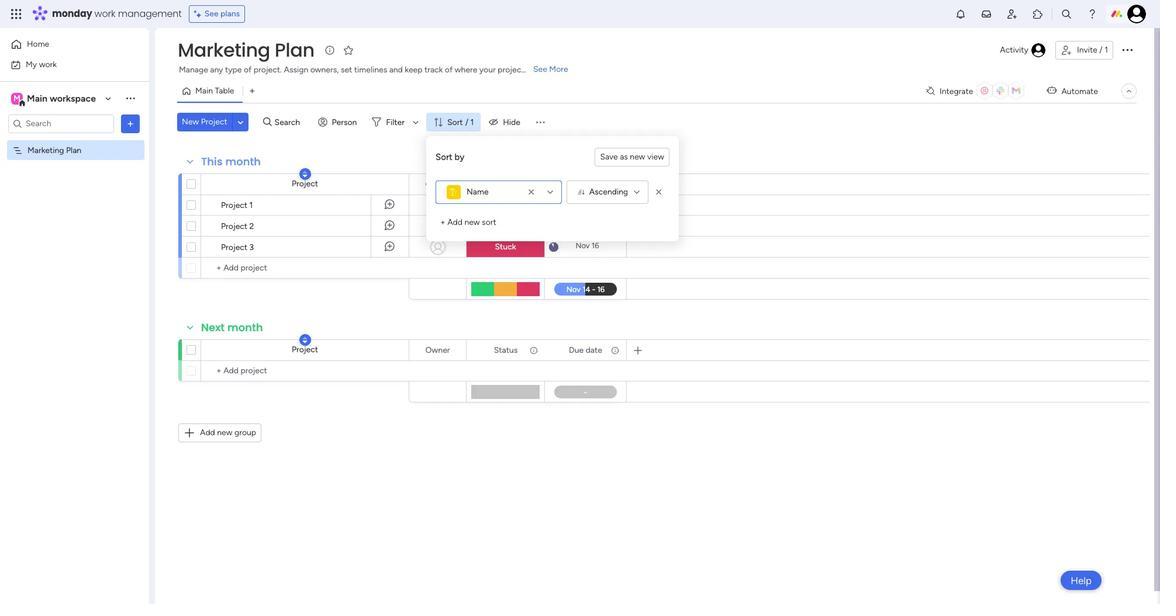 Task type: vqa. For each thing, say whether or not it's contained in the screenshot.
2
yes



Task type: locate. For each thing, give the bounding box(es) containing it.
1 vertical spatial date
[[586, 345, 603, 355]]

1 inside the invite / 1 button
[[1105, 45, 1109, 55]]

1 vertical spatial month
[[228, 321, 263, 335]]

activity
[[1001, 45, 1029, 55]]

project 2
[[221, 222, 254, 232]]

owner
[[426, 179, 450, 189], [426, 345, 450, 355]]

1 vertical spatial column information image
[[529, 346, 539, 355]]

0 vertical spatial options image
[[1121, 43, 1135, 57]]

0 vertical spatial status field
[[491, 178, 521, 191]]

nov left 16
[[576, 242, 590, 250]]

1 left hide popup button
[[471, 117, 474, 127]]

2 owner from the top
[[426, 345, 450, 355]]

help
[[1071, 575, 1092, 587]]

0 vertical spatial column information image
[[529, 180, 539, 189]]

/
[[1100, 45, 1103, 55], [465, 117, 469, 127]]

monday
[[52, 7, 92, 20]]

person button
[[313, 113, 364, 132]]

project right new at the left top of the page
[[201, 117, 228, 127]]

0 vertical spatial column information image
[[611, 180, 620, 189]]

owner for 1st owner field
[[426, 179, 450, 189]]

of right track
[[445, 65, 453, 75]]

1
[[1105, 45, 1109, 55], [471, 117, 474, 127], [250, 201, 253, 211]]

/ left hide popup button
[[465, 117, 469, 127]]

marketing down search in workspace field
[[27, 145, 64, 155]]

add
[[448, 218, 463, 228], [200, 428, 215, 438]]

0 vertical spatial owner
[[426, 179, 450, 189]]

0 vertical spatial new
[[630, 152, 646, 162]]

save
[[600, 152, 618, 162]]

options image down workspace options icon on the left top of the page
[[125, 118, 136, 130]]

notifications image
[[955, 8, 967, 20]]

see left the more at the left of page
[[534, 64, 548, 74]]

2 of from the left
[[445, 65, 453, 75]]

see for see plans
[[205, 9, 219, 19]]

1 horizontal spatial new
[[465, 218, 480, 228]]

0 horizontal spatial new
[[217, 428, 233, 438]]

work right my
[[39, 59, 57, 69]]

0 vertical spatial date
[[586, 179, 603, 189]]

ascending
[[590, 187, 628, 197]]

1 vertical spatial add
[[200, 428, 215, 438]]

0 vertical spatial due date
[[569, 179, 603, 189]]

0 horizontal spatial column information image
[[529, 346, 539, 355]]

of right type
[[244, 65, 252, 75]]

add new group button
[[178, 424, 262, 443]]

apps image
[[1033, 8, 1044, 20]]

1 vertical spatial status
[[494, 345, 518, 355]]

0 vertical spatial due date field
[[566, 178, 605, 191]]

1 owner from the top
[[426, 179, 450, 189]]

nov down v2 sort ascending image
[[576, 200, 590, 209]]

1 vertical spatial owner
[[426, 345, 450, 355]]

1 for invite / 1
[[1105, 45, 1109, 55]]

my work button
[[7, 55, 126, 74]]

by
[[455, 152, 465, 162]]

month right this
[[225, 154, 261, 169]]

see inside button
[[205, 9, 219, 19]]

0 vertical spatial 1
[[1105, 45, 1109, 55]]

activity button
[[996, 41, 1051, 60]]

0 horizontal spatial 1
[[250, 201, 253, 211]]

0 horizontal spatial work
[[39, 59, 57, 69]]

2 horizontal spatial 1
[[1105, 45, 1109, 55]]

options image right invite / 1
[[1121, 43, 1135, 57]]

work inside button
[[39, 59, 57, 69]]

new inside 'button'
[[465, 218, 480, 228]]

arrow down image
[[409, 115, 423, 129]]

integrate
[[940, 86, 974, 96]]

work
[[95, 7, 116, 20], [39, 59, 57, 69]]

column information image
[[611, 180, 620, 189], [529, 346, 539, 355]]

1 vertical spatial due date
[[569, 345, 603, 355]]

16
[[592, 242, 599, 250]]

owner for second owner field from the top of the page
[[426, 345, 450, 355]]

status
[[494, 179, 518, 189], [494, 345, 518, 355]]

month
[[225, 154, 261, 169], [228, 321, 263, 335]]

+ Add project text field
[[207, 364, 404, 379]]

nov
[[576, 200, 590, 209], [576, 242, 590, 250]]

m
[[13, 93, 20, 103]]

see
[[205, 9, 219, 19], [534, 64, 548, 74]]

invite members image
[[1007, 8, 1019, 20]]

1 vertical spatial see
[[534, 64, 548, 74]]

marketing plan down search in workspace field
[[27, 145, 81, 155]]

0 vertical spatial add
[[448, 218, 463, 228]]

sort
[[482, 218, 497, 228]]

main
[[195, 86, 213, 96], [27, 93, 47, 104]]

invite
[[1078, 45, 1098, 55]]

3
[[250, 243, 254, 253]]

workspace image
[[11, 92, 23, 105]]

+ add new sort button
[[436, 214, 501, 232]]

0 horizontal spatial main
[[27, 93, 47, 104]]

1 vertical spatial owner field
[[423, 344, 453, 357]]

help image
[[1087, 8, 1099, 20]]

nov for nov 14
[[576, 200, 590, 209]]

new
[[630, 152, 646, 162], [465, 218, 480, 228], [217, 428, 233, 438]]

project up project 2
[[221, 201, 248, 211]]

work right monday
[[95, 7, 116, 20]]

due
[[569, 179, 584, 189], [569, 345, 584, 355]]

remove sort image
[[653, 187, 665, 198]]

sort / 1
[[448, 117, 474, 127]]

0 horizontal spatial of
[[244, 65, 252, 75]]

0 vertical spatial see
[[205, 9, 219, 19]]

1 horizontal spatial 1
[[471, 117, 474, 127]]

main table
[[195, 86, 234, 96]]

2 owner field from the top
[[423, 344, 453, 357]]

marketing
[[178, 37, 270, 63], [27, 145, 64, 155]]

add left group on the left of page
[[200, 428, 215, 438]]

month for this month
[[225, 154, 261, 169]]

0 vertical spatial month
[[225, 154, 261, 169]]

search everything image
[[1061, 8, 1073, 20]]

main for main table
[[195, 86, 213, 96]]

plan down search in workspace field
[[66, 145, 81, 155]]

0 horizontal spatial add
[[200, 428, 215, 438]]

see more link
[[532, 64, 570, 75]]

it
[[525, 201, 530, 211]]

hide
[[503, 117, 521, 127]]

more
[[550, 64, 568, 74]]

monday work management
[[52, 7, 182, 20]]

0 vertical spatial /
[[1100, 45, 1103, 55]]

1 nov from the top
[[576, 200, 590, 209]]

marketing up the any
[[178, 37, 270, 63]]

new for view
[[630, 152, 646, 162]]

angle down image
[[238, 118, 243, 127]]

plan
[[275, 37, 315, 63], [66, 145, 81, 155]]

sort
[[448, 117, 463, 127], [436, 152, 453, 162]]

project down sort desc icon on the bottom left
[[292, 345, 318, 355]]

workspace
[[50, 93, 96, 104]]

1 vertical spatial due
[[569, 345, 584, 355]]

of
[[244, 65, 252, 75], [445, 65, 453, 75]]

2 horizontal spatial new
[[630, 152, 646, 162]]

1 horizontal spatial add
[[448, 218, 463, 228]]

0 horizontal spatial options image
[[125, 118, 136, 130]]

sort for sort / 1
[[448, 117, 463, 127]]

status for second status field from the top of the page
[[494, 345, 518, 355]]

1 horizontal spatial /
[[1100, 45, 1103, 55]]

column information image
[[529, 180, 539, 189], [611, 346, 620, 355]]

0 vertical spatial marketing
[[178, 37, 270, 63]]

1 horizontal spatial column information image
[[611, 346, 620, 355]]

1 horizontal spatial main
[[195, 86, 213, 96]]

1 right invite
[[1105, 45, 1109, 55]]

1 vertical spatial /
[[465, 117, 469, 127]]

on
[[514, 201, 523, 211]]

1 horizontal spatial of
[[445, 65, 453, 75]]

nov 16
[[576, 242, 599, 250]]

project left 2
[[221, 222, 248, 232]]

plan up assign
[[275, 37, 315, 63]]

2 vertical spatial new
[[217, 428, 233, 438]]

/ right invite
[[1100, 45, 1103, 55]]

main left table
[[195, 86, 213, 96]]

2 status from the top
[[494, 345, 518, 355]]

Status field
[[491, 178, 521, 191], [491, 344, 521, 357]]

0 vertical spatial status
[[494, 179, 518, 189]]

add right +
[[448, 218, 463, 228]]

main inside button
[[195, 86, 213, 96]]

month for next month
[[228, 321, 263, 335]]

0 vertical spatial owner field
[[423, 178, 453, 191]]

1 due from the top
[[569, 179, 584, 189]]

1 up 2
[[250, 201, 253, 211]]

1 horizontal spatial work
[[95, 7, 116, 20]]

v2 overdue deadline image
[[549, 200, 559, 211]]

1 horizontal spatial marketing
[[178, 37, 270, 63]]

working
[[481, 201, 512, 211]]

v2 search image
[[263, 116, 272, 129]]

1 vertical spatial new
[[465, 218, 480, 228]]

see left plans
[[205, 9, 219, 19]]

main right workspace "icon"
[[27, 93, 47, 104]]

2 vertical spatial 1
[[250, 201, 253, 211]]

home
[[27, 39, 49, 49]]

0 horizontal spatial column information image
[[529, 180, 539, 189]]

1 horizontal spatial options image
[[1121, 43, 1135, 57]]

1 horizontal spatial marketing plan
[[178, 37, 315, 63]]

Search field
[[272, 114, 307, 130]]

main inside the workspace selection element
[[27, 93, 47, 104]]

1 vertical spatial work
[[39, 59, 57, 69]]

0 vertical spatial work
[[95, 7, 116, 20]]

stuck
[[495, 242, 516, 252]]

month right next
[[228, 321, 263, 335]]

project
[[201, 117, 228, 127], [292, 179, 318, 189], [221, 201, 248, 211], [221, 222, 248, 232], [221, 243, 248, 253], [292, 345, 318, 355]]

1 vertical spatial 1
[[471, 117, 474, 127]]

1 horizontal spatial column information image
[[611, 180, 620, 189]]

marketing plan
[[178, 37, 315, 63], [27, 145, 81, 155]]

options image
[[1121, 43, 1135, 57], [125, 118, 136, 130]]

Due date field
[[566, 178, 605, 191], [566, 344, 605, 357]]

home button
[[7, 35, 126, 54]]

/ inside button
[[1100, 45, 1103, 55]]

0 vertical spatial due
[[569, 179, 584, 189]]

option
[[0, 140, 149, 142]]

0 horizontal spatial marketing
[[27, 145, 64, 155]]

2 nov from the top
[[576, 242, 590, 250]]

workspace options image
[[125, 93, 136, 104]]

14
[[592, 200, 600, 209]]

0 horizontal spatial marketing plan
[[27, 145, 81, 155]]

assign
[[284, 65, 308, 75]]

1 vertical spatial plan
[[66, 145, 81, 155]]

1 vertical spatial marketing
[[27, 145, 64, 155]]

1 due date from the top
[[569, 179, 603, 189]]

new left sort
[[465, 218, 480, 228]]

1 vertical spatial marketing plan
[[27, 145, 81, 155]]

save as new view button
[[595, 148, 670, 167]]

Owner field
[[423, 178, 453, 191], [423, 344, 453, 357]]

timelines
[[354, 65, 387, 75]]

1 vertical spatial status field
[[491, 344, 521, 357]]

1 vertical spatial due date field
[[566, 344, 605, 357]]

0 vertical spatial sort
[[448, 117, 463, 127]]

project inside button
[[201, 117, 228, 127]]

main table button
[[177, 82, 243, 101]]

work for my
[[39, 59, 57, 69]]

1 horizontal spatial see
[[534, 64, 548, 74]]

inbox image
[[981, 8, 993, 20]]

save as new view
[[600, 152, 665, 162]]

0 vertical spatial nov
[[576, 200, 590, 209]]

1 vertical spatial sort
[[436, 152, 453, 162]]

new right as
[[630, 152, 646, 162]]

dapulse integrations image
[[927, 87, 935, 96]]

new left group on the left of page
[[217, 428, 233, 438]]

done
[[496, 221, 515, 231]]

1 status from the top
[[494, 179, 518, 189]]

sort up by at left top
[[448, 117, 463, 127]]

1 vertical spatial options image
[[125, 118, 136, 130]]

plan inside marketing plan list box
[[66, 145, 81, 155]]

show board description image
[[323, 44, 337, 56]]

status for first status field
[[494, 179, 518, 189]]

+ add new sort
[[441, 218, 497, 228]]

1 vertical spatial nov
[[576, 242, 590, 250]]

0 horizontal spatial see
[[205, 9, 219, 19]]

marketing plan up type
[[178, 37, 315, 63]]

This month field
[[198, 154, 264, 170]]

0 horizontal spatial plan
[[66, 145, 81, 155]]

1 horizontal spatial plan
[[275, 37, 315, 63]]

sort left by at left top
[[436, 152, 453, 162]]

view
[[648, 152, 665, 162]]

due date
[[569, 179, 603, 189], [569, 345, 603, 355]]

Next month field
[[198, 321, 266, 336]]

add inside 'button'
[[448, 218, 463, 228]]

date
[[586, 179, 603, 189], [586, 345, 603, 355]]

0 horizontal spatial /
[[465, 117, 469, 127]]



Task type: describe. For each thing, give the bounding box(es) containing it.
filter
[[386, 117, 405, 127]]

2 date from the top
[[586, 345, 603, 355]]

invite / 1 button
[[1056, 41, 1114, 60]]

v2 sort ascending image
[[578, 188, 585, 197]]

0 vertical spatial plan
[[275, 37, 315, 63]]

see more
[[534, 64, 568, 74]]

1 for sort / 1
[[471, 117, 474, 127]]

add view image
[[250, 87, 255, 96]]

marketing inside list box
[[27, 145, 64, 155]]

select product image
[[11, 8, 22, 20]]

add to favorites image
[[343, 44, 354, 56]]

nov 14
[[576, 200, 600, 209]]

1 owner field from the top
[[423, 178, 453, 191]]

project left 3
[[221, 243, 248, 253]]

sort desc image
[[303, 336, 307, 345]]

workspace selection element
[[11, 92, 98, 107]]

this
[[201, 154, 223, 169]]

nov for nov 16
[[576, 242, 590, 250]]

any
[[210, 65, 223, 75]]

Marketing Plan field
[[175, 37, 318, 63]]

sort for sort by
[[436, 152, 453, 162]]

collapse board header image
[[1125, 87, 1134, 96]]

automate
[[1062, 86, 1099, 96]]

and
[[389, 65, 403, 75]]

person
[[332, 117, 357, 127]]

where
[[455, 65, 478, 75]]

type
[[225, 65, 242, 75]]

keep
[[405, 65, 423, 75]]

table
[[215, 86, 234, 96]]

project
[[498, 65, 525, 75]]

new project
[[182, 117, 228, 127]]

next
[[201, 321, 225, 335]]

1 due date field from the top
[[566, 178, 605, 191]]

name
[[467, 187, 489, 197]]

see plans
[[205, 9, 240, 19]]

see for see more
[[534, 64, 548, 74]]

project down sort desc image
[[292, 179, 318, 189]]

my
[[26, 59, 37, 69]]

project 1
[[221, 201, 253, 211]]

group
[[235, 428, 256, 438]]

2
[[250, 222, 254, 232]]

management
[[118, 7, 182, 20]]

Search in workspace field
[[25, 117, 98, 130]]

working on it
[[481, 201, 530, 211]]

sort desc image
[[303, 170, 307, 178]]

2 due from the top
[[569, 345, 584, 355]]

hide button
[[485, 113, 528, 132]]

new
[[182, 117, 199, 127]]

next month
[[201, 321, 263, 335]]

2 due date field from the top
[[566, 344, 605, 357]]

filter button
[[368, 113, 423, 132]]

see plans button
[[189, 5, 245, 23]]

+ Add project text field
[[207, 262, 404, 276]]

main workspace
[[27, 93, 96, 104]]

your
[[480, 65, 496, 75]]

marketing plan list box
[[0, 138, 149, 318]]

my work
[[26, 59, 57, 69]]

project 3
[[221, 243, 254, 253]]

add inside button
[[200, 428, 215, 438]]

manage any type of project. assign owners, set timelines and keep track of where your project stands.
[[179, 65, 552, 75]]

autopilot image
[[1047, 83, 1057, 98]]

menu image
[[535, 116, 546, 128]]

james peterson image
[[1128, 5, 1147, 23]]

sort by
[[436, 152, 465, 162]]

set
[[341, 65, 352, 75]]

project.
[[254, 65, 282, 75]]

as
[[620, 152, 628, 162]]

1 vertical spatial column information image
[[611, 346, 620, 355]]

1 date from the top
[[586, 179, 603, 189]]

0 vertical spatial marketing plan
[[178, 37, 315, 63]]

main for main workspace
[[27, 93, 47, 104]]

new for sort
[[465, 218, 480, 228]]

/ for invite
[[1100, 45, 1103, 55]]

work for monday
[[95, 7, 116, 20]]

stands.
[[527, 65, 552, 75]]

+
[[441, 218, 446, 228]]

1 status field from the top
[[491, 178, 521, 191]]

help button
[[1061, 572, 1102, 591]]

manage
[[179, 65, 208, 75]]

owners,
[[310, 65, 339, 75]]

marketing plan inside list box
[[27, 145, 81, 155]]

invite / 1
[[1078, 45, 1109, 55]]

/ for sort
[[465, 117, 469, 127]]

new project button
[[177, 113, 232, 132]]

2 status field from the top
[[491, 344, 521, 357]]

add new group
[[200, 428, 256, 438]]

2 due date from the top
[[569, 345, 603, 355]]

plans
[[221, 9, 240, 19]]

1 of from the left
[[244, 65, 252, 75]]

track
[[425, 65, 443, 75]]

this month
[[201, 154, 261, 169]]



